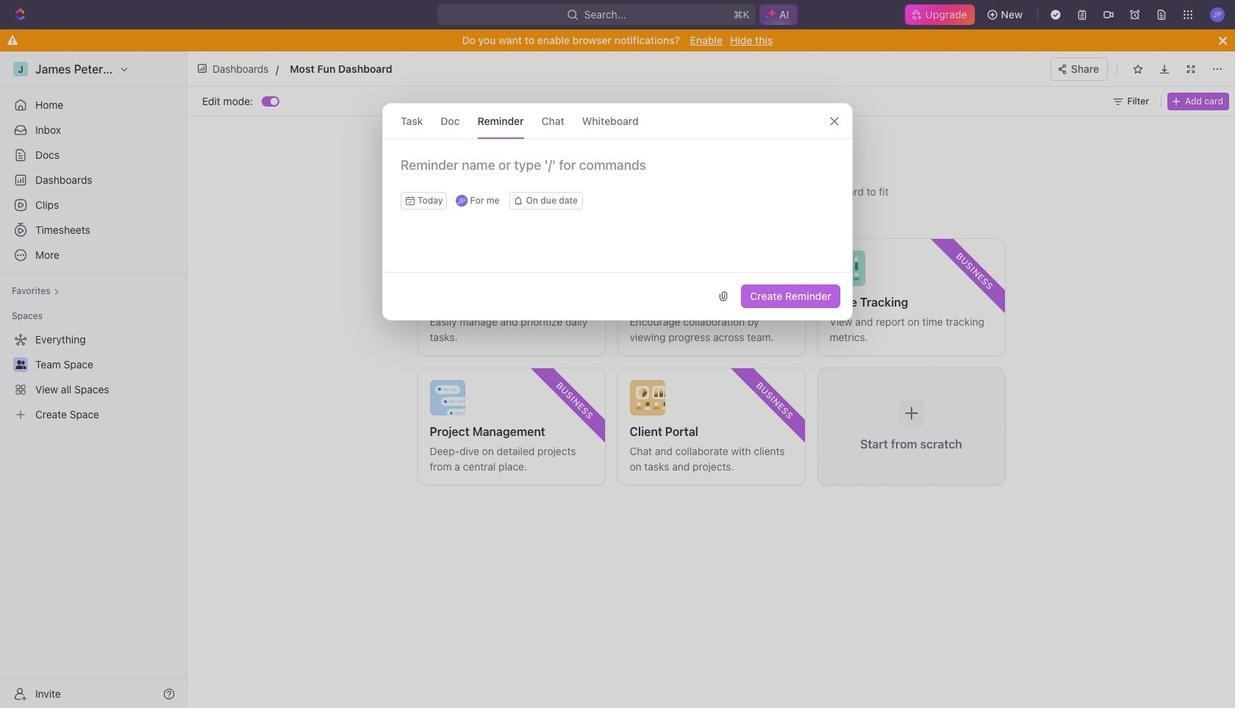 Task type: vqa. For each thing, say whether or not it's contained in the screenshot.
dialog
yes



Task type: describe. For each thing, give the bounding box(es) containing it.
project management image
[[430, 380, 465, 415]]

Reminder na﻿me or type '/' for commands text field
[[383, 157, 852, 192]]

time tracking image
[[830, 251, 865, 286]]

tree inside sidebar navigation
[[6, 328, 181, 426]]

simple dashboard image
[[430, 251, 465, 286]]



Task type: locate. For each thing, give the bounding box(es) containing it.
sidebar navigation
[[0, 51, 188, 708]]

None text field
[[290, 60, 610, 78]]

tree
[[6, 328, 181, 426]]

client portal image
[[630, 380, 665, 415]]

dialog
[[382, 103, 853, 321]]

team reporting image
[[630, 251, 665, 286]]



